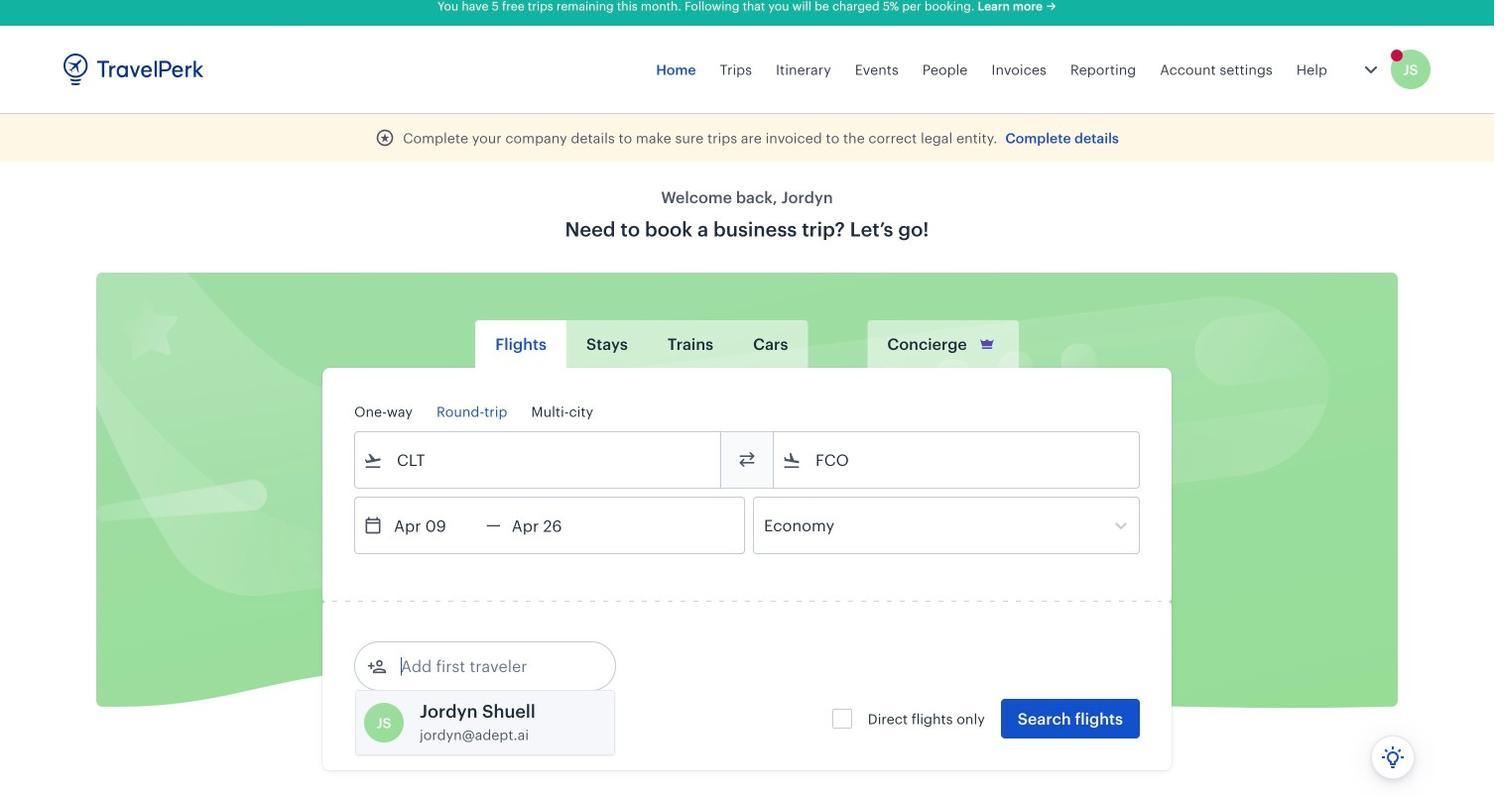 Task type: locate. For each thing, give the bounding box(es) containing it.
To search field
[[802, 445, 1113, 476]]



Task type: describe. For each thing, give the bounding box(es) containing it.
From search field
[[383, 445, 695, 476]]

Return text field
[[501, 498, 604, 554]]

Add first traveler search field
[[387, 651, 593, 683]]

Depart text field
[[383, 498, 486, 554]]



Task type: vqa. For each thing, say whether or not it's contained in the screenshot.
British Airways icon
no



